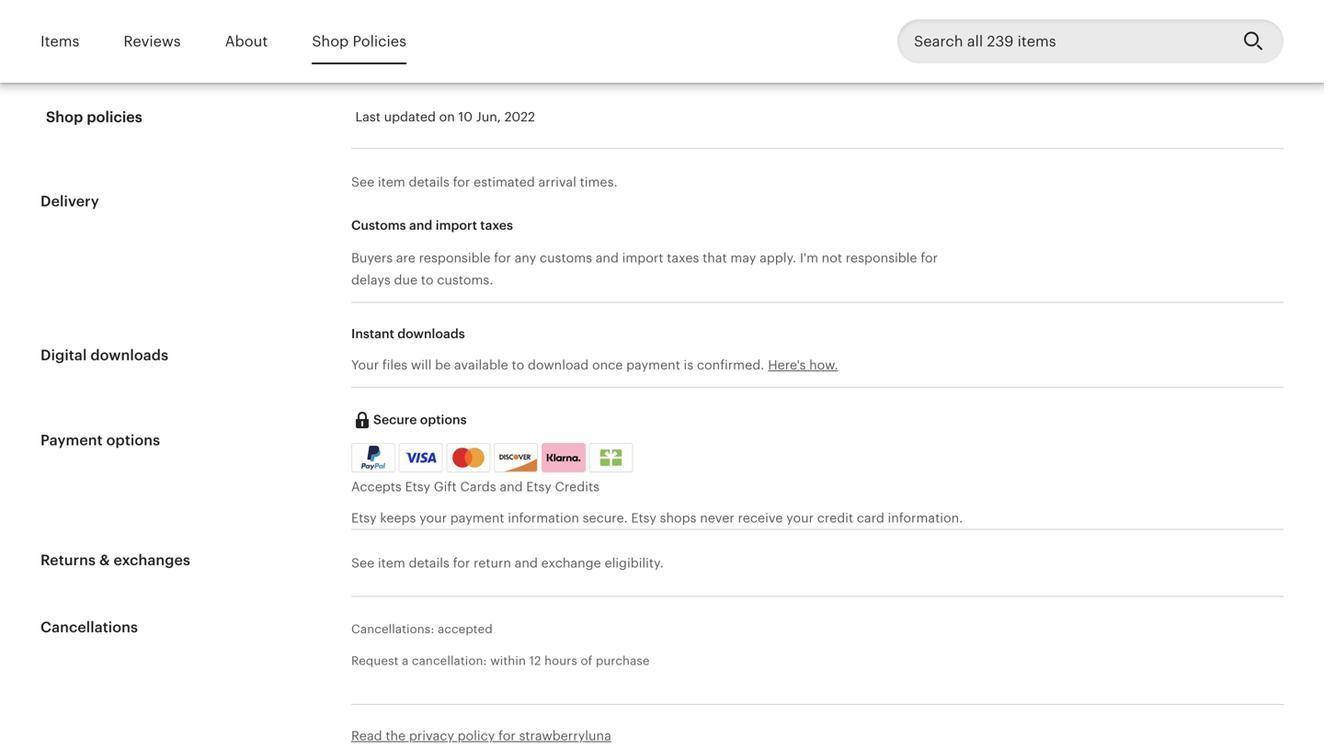 Task type: vqa. For each thing, say whether or not it's contained in the screenshot.
bottommost look.
no



Task type: describe. For each thing, give the bounding box(es) containing it.
last updated on 10 jun, 2022
[[356, 109, 535, 124]]

payment options
[[40, 432, 160, 449]]

apply.
[[760, 251, 797, 265]]

&
[[99, 553, 110, 569]]

mastercard image
[[449, 446, 488, 470]]

instant
[[351, 326, 394, 341]]

policies
[[353, 33, 407, 49]]

downloads for digital downloads
[[91, 347, 168, 364]]

buyers are responsible for any customs and import taxes that may apply. i'm not responsible for delays due to customs.
[[351, 251, 938, 287]]

accepts
[[351, 480, 402, 494]]

delivery
[[40, 193, 99, 210]]

within
[[491, 654, 526, 668]]

gift card image
[[596, 450, 627, 466]]

and inside buyers are responsible for any customs and import taxes that may apply. i'm not responsible for delays due to customs.
[[596, 251, 619, 265]]

accepts etsy gift cards and etsy credits
[[351, 480, 600, 494]]

customs.
[[437, 273, 493, 287]]

digital downloads
[[40, 347, 168, 364]]

for inside "button"
[[499, 729, 516, 744]]

that
[[703, 251, 727, 265]]

are
[[396, 251, 416, 265]]

is
[[684, 358, 694, 373]]

policy
[[458, 729, 495, 744]]

for for buyers are responsible for any customs and import taxes that may apply. i'm not responsible for delays due to customs.
[[494, 251, 511, 265]]

purchase
[[596, 654, 650, 668]]

customs
[[540, 251, 592, 265]]

0 horizontal spatial payment
[[451, 511, 505, 526]]

returns & exchanges
[[40, 553, 190, 569]]

shop for shop policies
[[46, 109, 83, 125]]

request a cancellation: within 12 hours of purchase
[[351, 654, 650, 668]]

your files will be available to download once payment is confirmed. here's how.
[[351, 358, 839, 373]]

Search all 239 items text field
[[898, 19, 1229, 63]]

shop policies
[[46, 109, 142, 125]]

arrival
[[539, 175, 577, 190]]

last
[[356, 109, 381, 124]]

and down discover image
[[500, 480, 523, 494]]

on
[[439, 109, 455, 124]]

options for secure options
[[420, 413, 467, 427]]

credits
[[555, 480, 600, 494]]

gift
[[434, 480, 457, 494]]

secure options
[[373, 413, 467, 427]]

0 vertical spatial taxes
[[480, 218, 513, 233]]

payment
[[40, 432, 103, 449]]

files
[[383, 358, 408, 373]]

details for return
[[409, 556, 450, 571]]

to inside buyers are responsible for any customs and import taxes that may apply. i'm not responsible for delays due to customs.
[[421, 273, 434, 287]]

and up are
[[409, 218, 433, 233]]

here's
[[768, 358, 806, 373]]

items link
[[40, 20, 79, 63]]

see item details for estimated arrival times.
[[351, 175, 618, 190]]

customs
[[351, 218, 406, 233]]

shop policies
[[312, 33, 407, 49]]

exchange
[[541, 556, 601, 571]]

here's how. link
[[768, 358, 839, 373]]

etsy left shops
[[631, 511, 657, 526]]

will
[[411, 358, 432, 373]]

about link
[[225, 20, 268, 63]]

and right return
[[515, 556, 538, 571]]

item for see item details for estimated arrival times.
[[378, 175, 406, 190]]

visa image
[[405, 450, 437, 466]]

cards
[[460, 480, 496, 494]]

taxes inside buyers are responsible for any customs and import taxes that may apply. i'm not responsible for delays due to customs.
[[667, 251, 700, 265]]

for for see item details for return and exchange eligibility.
[[453, 556, 470, 571]]

strawberryluna
[[519, 729, 612, 744]]

secure.
[[583, 511, 628, 526]]

credit
[[818, 511, 854, 526]]

shop for shop policies
[[312, 33, 349, 49]]

due
[[394, 273, 418, 287]]

available
[[454, 358, 509, 373]]

cancellations:
[[351, 623, 435, 637]]

delays
[[351, 273, 391, 287]]

for for see item details for estimated arrival times.
[[453, 175, 470, 190]]

receive
[[738, 511, 783, 526]]

return
[[474, 556, 511, 571]]

cancellation:
[[412, 654, 487, 668]]

of
[[581, 654, 593, 668]]

see for see item details for estimated arrival times.
[[351, 175, 375, 190]]

options for payment options
[[106, 432, 160, 449]]

reviews link
[[124, 20, 181, 63]]

confirmed.
[[697, 358, 765, 373]]



Task type: locate. For each thing, give the bounding box(es) containing it.
0 vertical spatial to
[[421, 273, 434, 287]]

etsy left gift
[[405, 480, 431, 494]]

any
[[515, 251, 537, 265]]

downloads up will
[[398, 326, 465, 341]]

times.
[[580, 175, 618, 190]]

item up the customs in the left of the page
[[378, 175, 406, 190]]

read the privacy policy for strawberryluna button
[[351, 728, 612, 746]]

2 your from the left
[[787, 511, 814, 526]]

never
[[700, 511, 735, 526]]

estimated
[[474, 175, 535, 190]]

details up customs and import taxes at top
[[409, 175, 450, 190]]

1 horizontal spatial taxes
[[667, 251, 700, 265]]

exchanges
[[114, 553, 190, 569]]

about
[[225, 33, 268, 49]]

1 horizontal spatial your
[[787, 511, 814, 526]]

1 responsible from the left
[[419, 251, 491, 265]]

details for estimated
[[409, 175, 450, 190]]

1 horizontal spatial to
[[512, 358, 525, 373]]

1 item from the top
[[378, 175, 406, 190]]

see item details for return and exchange eligibility.
[[351, 556, 664, 571]]

0 vertical spatial see
[[351, 175, 375, 190]]

0 vertical spatial options
[[420, 413, 467, 427]]

0 vertical spatial item
[[378, 175, 406, 190]]

shop policies link
[[312, 20, 407, 63]]

1 vertical spatial shop
[[46, 109, 83, 125]]

0 horizontal spatial to
[[421, 273, 434, 287]]

a
[[402, 654, 409, 668]]

downloads for instant downloads
[[398, 326, 465, 341]]

see
[[351, 175, 375, 190], [351, 556, 375, 571]]

item for see item details for return and exchange eligibility.
[[378, 556, 406, 571]]

buyers
[[351, 251, 393, 265]]

0 horizontal spatial responsible
[[419, 251, 491, 265]]

see up the 'cancellations:'
[[351, 556, 375, 571]]

1 vertical spatial taxes
[[667, 251, 700, 265]]

item down keeps
[[378, 556, 406, 571]]

etsy
[[405, 480, 431, 494], [526, 480, 552, 494], [351, 511, 377, 526], [631, 511, 657, 526]]

i'm
[[800, 251, 819, 265]]

shops
[[660, 511, 697, 526]]

payment
[[627, 358, 681, 373], [451, 511, 505, 526]]

to right the due
[[421, 273, 434, 287]]

items
[[40, 33, 79, 49]]

to right available in the top of the page
[[512, 358, 525, 373]]

not
[[822, 251, 843, 265]]

responsible up customs.
[[419, 251, 491, 265]]

10
[[459, 109, 473, 124]]

your
[[351, 358, 379, 373]]

jun,
[[476, 109, 501, 124]]

responsible right the not
[[846, 251, 918, 265]]

responsible
[[419, 251, 491, 265], [846, 251, 918, 265]]

2022
[[505, 109, 535, 124]]

downloads
[[398, 326, 465, 341], [91, 347, 168, 364]]

0 horizontal spatial taxes
[[480, 218, 513, 233]]

0 vertical spatial payment
[[627, 358, 681, 373]]

downloads right digital
[[91, 347, 168, 364]]

cancellations: accepted
[[351, 623, 493, 637]]

reviews
[[124, 33, 181, 49]]

1 vertical spatial downloads
[[91, 347, 168, 364]]

payment down cards at bottom
[[451, 511, 505, 526]]

information
[[508, 511, 579, 526]]

download
[[528, 358, 589, 373]]

klarna image
[[542, 443, 586, 473]]

keeps
[[380, 511, 416, 526]]

your down gift
[[420, 511, 447, 526]]

request
[[351, 654, 399, 668]]

payment left is
[[627, 358, 681, 373]]

instant downloads
[[351, 326, 465, 341]]

0 horizontal spatial shop
[[46, 109, 83, 125]]

0 horizontal spatial import
[[436, 218, 477, 233]]

once
[[592, 358, 623, 373]]

options right payment
[[106, 432, 160, 449]]

read the privacy policy for strawberryluna
[[351, 729, 612, 744]]

1 horizontal spatial payment
[[627, 358, 681, 373]]

taxes
[[480, 218, 513, 233], [667, 251, 700, 265]]

0 vertical spatial details
[[409, 175, 450, 190]]

1 see from the top
[[351, 175, 375, 190]]

etsy down accepts
[[351, 511, 377, 526]]

2 item from the top
[[378, 556, 406, 571]]

the
[[386, 729, 406, 744]]

1 vertical spatial see
[[351, 556, 375, 571]]

shop inside "link"
[[312, 33, 349, 49]]

updated
[[384, 109, 436, 124]]

taxes left that
[[667, 251, 700, 265]]

1 vertical spatial options
[[106, 432, 160, 449]]

details down keeps
[[409, 556, 450, 571]]

and
[[409, 218, 433, 233], [596, 251, 619, 265], [500, 480, 523, 494], [515, 556, 538, 571]]

1 horizontal spatial options
[[420, 413, 467, 427]]

options up visa icon on the bottom left
[[420, 413, 467, 427]]

0 horizontal spatial options
[[106, 432, 160, 449]]

1 vertical spatial item
[[378, 556, 406, 571]]

hours
[[545, 654, 578, 668]]

digital
[[40, 347, 87, 364]]

privacy
[[409, 729, 454, 744]]

information.
[[888, 511, 963, 526]]

1 vertical spatial payment
[[451, 511, 505, 526]]

1 your from the left
[[420, 511, 447, 526]]

1 vertical spatial details
[[409, 556, 450, 571]]

see for see item details for return and exchange eligibility.
[[351, 556, 375, 571]]

cancellations
[[40, 620, 138, 636]]

12
[[529, 654, 541, 668]]

may
[[731, 251, 757, 265]]

be
[[435, 358, 451, 373]]

etsy up information
[[526, 480, 552, 494]]

card
[[857, 511, 885, 526]]

2 responsible from the left
[[846, 251, 918, 265]]

1 vertical spatial import
[[622, 251, 664, 265]]

your left the credit
[[787, 511, 814, 526]]

1 horizontal spatial responsible
[[846, 251, 918, 265]]

0 horizontal spatial your
[[420, 511, 447, 526]]

import left that
[[622, 251, 664, 265]]

returns
[[40, 553, 96, 569]]

options
[[420, 413, 467, 427], [106, 432, 160, 449]]

1 horizontal spatial downloads
[[398, 326, 465, 341]]

eligibility.
[[605, 556, 664, 571]]

your
[[420, 511, 447, 526], [787, 511, 814, 526]]

0 horizontal spatial downloads
[[91, 347, 168, 364]]

accepted
[[438, 623, 493, 637]]

policies
[[87, 109, 142, 125]]

1 horizontal spatial import
[[622, 251, 664, 265]]

2 see from the top
[[351, 556, 375, 571]]

import down see item details for estimated arrival times.
[[436, 218, 477, 233]]

for
[[453, 175, 470, 190], [494, 251, 511, 265], [921, 251, 938, 265], [453, 556, 470, 571], [499, 729, 516, 744]]

discover image
[[495, 447, 539, 474]]

read
[[351, 729, 382, 744]]

import inside buyers are responsible for any customs and import taxes that may apply. i'm not responsible for delays due to customs.
[[622, 251, 664, 265]]

customs and import taxes
[[351, 218, 513, 233]]

details
[[409, 175, 450, 190], [409, 556, 450, 571]]

how.
[[810, 358, 839, 373]]

0 vertical spatial import
[[436, 218, 477, 233]]

etsy keeps your payment information secure. etsy shops never receive your credit card information.
[[351, 511, 963, 526]]

0 vertical spatial downloads
[[398, 326, 465, 341]]

2 details from the top
[[409, 556, 450, 571]]

paypal image
[[354, 446, 393, 470]]

0 vertical spatial shop
[[312, 33, 349, 49]]

1 vertical spatial to
[[512, 358, 525, 373]]

and right customs at the left of the page
[[596, 251, 619, 265]]

1 details from the top
[[409, 175, 450, 190]]

item
[[378, 175, 406, 190], [378, 556, 406, 571]]

secure
[[373, 413, 417, 427]]

taxes down estimated
[[480, 218, 513, 233]]

see up the customs in the left of the page
[[351, 175, 375, 190]]

1 horizontal spatial shop
[[312, 33, 349, 49]]



